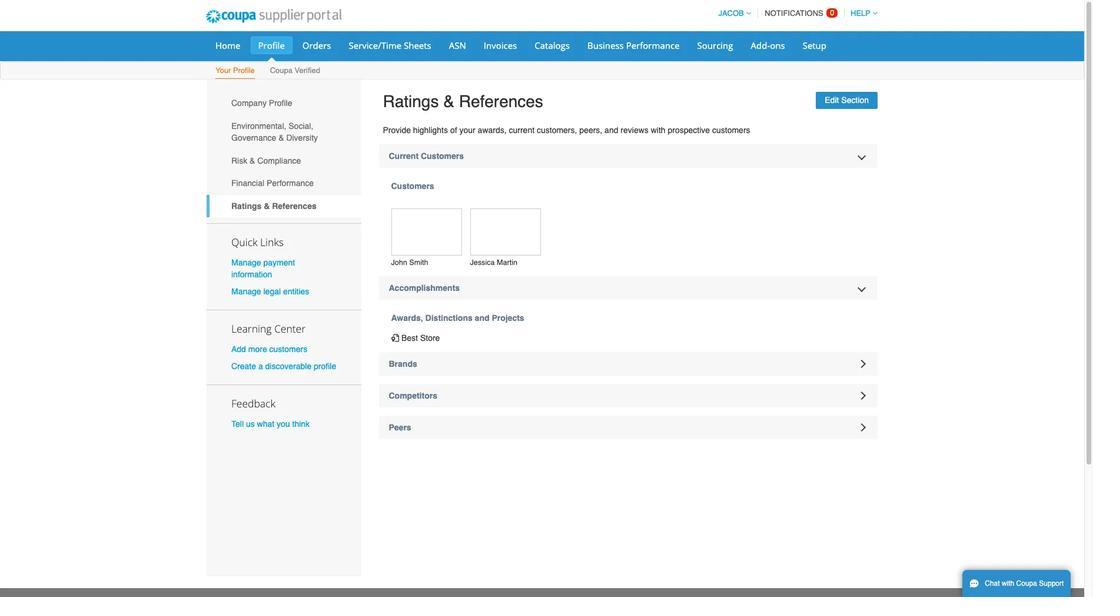 Task type: vqa. For each thing, say whether or not it's contained in the screenshot.
2nd heading from the bottom
no



Task type: describe. For each thing, give the bounding box(es) containing it.
setup link
[[796, 37, 835, 54]]

sheets
[[404, 39, 432, 51]]

business performance
[[588, 39, 680, 51]]

manage payment information link
[[232, 258, 295, 279]]

add more customers link
[[232, 345, 308, 354]]

more
[[248, 345, 267, 354]]

center
[[274, 322, 306, 336]]

chat
[[986, 580, 1001, 588]]

current customers
[[389, 151, 464, 161]]

company
[[232, 99, 267, 108]]

reviews
[[621, 125, 649, 135]]

quick links
[[232, 235, 284, 249]]

0 vertical spatial ratings & references
[[383, 92, 544, 111]]

notifications 0
[[765, 8, 835, 18]]

create a discoverable profile link
[[232, 362, 337, 371]]

profile for your profile
[[233, 66, 255, 75]]

performance for business performance
[[627, 39, 680, 51]]

home
[[216, 39, 241, 51]]

orders
[[303, 39, 331, 51]]

competitors heading
[[379, 384, 878, 408]]

add-ons
[[751, 39, 786, 51]]

& down financial performance
[[264, 201, 270, 211]]

environmental, social, governance & diversity link
[[207, 115, 361, 149]]

smith
[[410, 258, 429, 267]]

financial performance
[[232, 179, 314, 188]]

orders link
[[295, 37, 339, 54]]

quick
[[232, 235, 258, 249]]

0 vertical spatial profile
[[258, 39, 285, 51]]

jacob
[[719, 9, 744, 18]]

home link
[[208, 37, 248, 54]]

edit
[[825, 95, 840, 105]]

risk
[[232, 156, 248, 165]]

peers heading
[[379, 416, 878, 440]]

profile link
[[251, 37, 293, 54]]

peers button
[[379, 416, 878, 440]]

store
[[421, 334, 440, 343]]

support
[[1040, 580, 1065, 588]]

diversity
[[287, 133, 318, 143]]

jacob link
[[714, 9, 752, 18]]

peers
[[389, 423, 412, 433]]

service/time sheets link
[[341, 37, 439, 54]]

add more customers
[[232, 345, 308, 354]]

coupa verified link
[[270, 64, 321, 79]]

& up of at top
[[444, 92, 455, 111]]

learning center
[[232, 322, 306, 336]]

verified
[[295, 66, 320, 75]]

customers inside dropdown button
[[421, 151, 464, 161]]

jessica
[[470, 258, 495, 267]]

accomplishments heading
[[379, 276, 878, 300]]

references inside ratings & references link
[[272, 201, 317, 211]]

0
[[831, 8, 835, 17]]

company profile
[[232, 99, 292, 108]]

coupa verified
[[270, 66, 320, 75]]

service/time
[[349, 39, 402, 51]]

manage for manage payment information
[[232, 258, 261, 267]]

current customers button
[[379, 144, 878, 168]]

chat with coupa support button
[[963, 570, 1072, 597]]

your profile link
[[215, 64, 256, 79]]

manage payment information
[[232, 258, 295, 279]]

of
[[451, 125, 457, 135]]

current customers heading
[[379, 144, 878, 168]]

profile
[[314, 362, 337, 371]]

awards,
[[478, 125, 507, 135]]

sourcing
[[698, 39, 734, 51]]

best
[[402, 334, 418, 343]]

catalogs
[[535, 39, 570, 51]]

john smith
[[391, 258, 429, 267]]

tell us what you think button
[[232, 418, 310, 430]]

notifications
[[765, 9, 824, 18]]

1 vertical spatial customers
[[391, 181, 435, 191]]

environmental,
[[232, 121, 287, 131]]

manage for manage legal entities
[[232, 287, 261, 296]]

provide
[[383, 125, 411, 135]]

company profile link
[[207, 92, 361, 115]]

governance
[[232, 133, 276, 143]]

your
[[460, 125, 476, 135]]

feedback
[[232, 397, 276, 411]]

add-ons link
[[744, 37, 793, 54]]

jessica martin image
[[470, 208, 541, 256]]

0 horizontal spatial ratings
[[232, 201, 262, 211]]

brands
[[389, 360, 418, 369]]

business performance link
[[580, 37, 688, 54]]

jessica martin
[[470, 258, 518, 267]]



Task type: locate. For each thing, give the bounding box(es) containing it.
best store
[[402, 334, 440, 343]]

profile up environmental, social, governance & diversity link
[[269, 99, 292, 108]]

1 horizontal spatial performance
[[627, 39, 680, 51]]

john smith image
[[391, 208, 462, 256]]

0 horizontal spatial coupa
[[270, 66, 293, 75]]

coupa
[[270, 66, 293, 75], [1017, 580, 1038, 588]]

0 vertical spatial references
[[459, 92, 544, 111]]

0 vertical spatial performance
[[627, 39, 680, 51]]

customers
[[421, 151, 464, 161], [391, 181, 435, 191]]

help
[[851, 9, 871, 18]]

ratings
[[383, 92, 439, 111], [232, 201, 262, 211]]

& left diversity
[[279, 133, 284, 143]]

manage down the information
[[232, 287, 261, 296]]

0 vertical spatial with
[[651, 125, 666, 135]]

references down financial performance link
[[272, 201, 317, 211]]

ratings & references up your
[[383, 92, 544, 111]]

1 vertical spatial profile
[[233, 66, 255, 75]]

& inside 'environmental, social, governance & diversity'
[[279, 133, 284, 143]]

0 vertical spatial manage
[[232, 258, 261, 267]]

accomplishments button
[[379, 276, 878, 300]]

catalogs link
[[527, 37, 578, 54]]

1 vertical spatial performance
[[267, 179, 314, 188]]

competitors button
[[379, 384, 878, 408]]

0 horizontal spatial performance
[[267, 179, 314, 188]]

with right chat
[[1003, 580, 1015, 588]]

awards, distinctions and projects
[[391, 314, 525, 323]]

1 vertical spatial ratings
[[232, 201, 262, 211]]

awards,
[[391, 314, 423, 323]]

us
[[246, 420, 255, 429]]

edit section
[[825, 95, 870, 105]]

asn
[[449, 39, 466, 51]]

navigation
[[714, 2, 878, 25]]

social,
[[289, 121, 314, 131]]

1 vertical spatial with
[[1003, 580, 1015, 588]]

and
[[605, 125, 619, 135], [475, 314, 490, 323]]

setup
[[803, 39, 827, 51]]

1 vertical spatial coupa
[[1017, 580, 1038, 588]]

tell us what you think
[[232, 420, 310, 429]]

references
[[459, 92, 544, 111], [272, 201, 317, 211]]

0 vertical spatial coupa
[[270, 66, 293, 75]]

prospective
[[668, 125, 711, 135]]

sourcing link
[[690, 37, 741, 54]]

customers right prospective
[[713, 125, 751, 135]]

create a discoverable profile
[[232, 362, 337, 371]]

0 vertical spatial customers
[[713, 125, 751, 135]]

manage
[[232, 258, 261, 267], [232, 287, 261, 296]]

service/time sheets
[[349, 39, 432, 51]]

legal
[[264, 287, 281, 296]]

manage up the information
[[232, 258, 261, 267]]

0 horizontal spatial references
[[272, 201, 317, 211]]

your
[[216, 66, 231, 75]]

invoices
[[484, 39, 517, 51]]

add
[[232, 345, 246, 354]]

learning
[[232, 322, 272, 336]]

2 vertical spatial profile
[[269, 99, 292, 108]]

accomplishments
[[389, 284, 460, 293]]

ratings & references down financial performance
[[232, 201, 317, 211]]

think
[[292, 420, 310, 429]]

financial
[[232, 179, 265, 188]]

environmental, social, governance & diversity
[[232, 121, 318, 143]]

0 vertical spatial customers
[[421, 151, 464, 161]]

1 horizontal spatial ratings
[[383, 92, 439, 111]]

0 horizontal spatial customers
[[270, 345, 308, 354]]

1 vertical spatial ratings & references
[[232, 201, 317, 211]]

customers up 'discoverable'
[[270, 345, 308, 354]]

john
[[391, 258, 408, 267]]

you
[[277, 420, 290, 429]]

with right reviews
[[651, 125, 666, 135]]

profile
[[258, 39, 285, 51], [233, 66, 255, 75], [269, 99, 292, 108]]

0 vertical spatial ratings
[[383, 92, 439, 111]]

information
[[232, 270, 272, 279]]

1 vertical spatial customers
[[270, 345, 308, 354]]

1 vertical spatial references
[[272, 201, 317, 211]]

edit section link
[[817, 92, 878, 109]]

1 vertical spatial manage
[[232, 287, 261, 296]]

what
[[257, 420, 275, 429]]

1 horizontal spatial with
[[1003, 580, 1015, 588]]

payment
[[264, 258, 295, 267]]

coupa left 'support'
[[1017, 580, 1038, 588]]

profile right your
[[233, 66, 255, 75]]

0 vertical spatial and
[[605, 125, 619, 135]]

peers,
[[580, 125, 603, 135]]

& right risk
[[250, 156, 255, 165]]

highlights
[[413, 125, 448, 135]]

performance
[[627, 39, 680, 51], [267, 179, 314, 188]]

customers,
[[537, 125, 578, 135]]

financial performance link
[[207, 172, 361, 195]]

tell
[[232, 420, 244, 429]]

2 manage from the top
[[232, 287, 261, 296]]

risk & compliance
[[232, 156, 301, 165]]

1 horizontal spatial references
[[459, 92, 544, 111]]

ons
[[771, 39, 786, 51]]

1 vertical spatial and
[[475, 314, 490, 323]]

projects
[[492, 314, 525, 323]]

entities
[[283, 287, 309, 296]]

references up awards,
[[459, 92, 544, 111]]

competitors
[[389, 391, 438, 401]]

with inside button
[[1003, 580, 1015, 588]]

invoices link
[[476, 37, 525, 54]]

performance up ratings & references link on the left
[[267, 179, 314, 188]]

customers down of at top
[[421, 151, 464, 161]]

brands button
[[379, 352, 878, 376]]

and right peers,
[[605, 125, 619, 135]]

section
[[842, 95, 870, 105]]

ratings up provide
[[383, 92, 439, 111]]

customers
[[713, 125, 751, 135], [270, 345, 308, 354]]

1 horizontal spatial customers
[[713, 125, 751, 135]]

discoverable
[[265, 362, 312, 371]]

customers down current
[[391, 181, 435, 191]]

1 manage from the top
[[232, 258, 261, 267]]

performance right business
[[627, 39, 680, 51]]

profile down coupa supplier portal image
[[258, 39, 285, 51]]

1 horizontal spatial and
[[605, 125, 619, 135]]

and left projects
[[475, 314, 490, 323]]

coupa inside chat with coupa support button
[[1017, 580, 1038, 588]]

navigation containing notifications 0
[[714, 2, 878, 25]]

coupa left verified
[[270, 66, 293, 75]]

a
[[259, 362, 263, 371]]

profile for company profile
[[269, 99, 292, 108]]

&
[[444, 92, 455, 111], [279, 133, 284, 143], [250, 156, 255, 165], [264, 201, 270, 211]]

add-
[[751, 39, 771, 51]]

create
[[232, 362, 256, 371]]

manage legal entities link
[[232, 287, 309, 296]]

manage inside manage payment information
[[232, 258, 261, 267]]

distinctions
[[426, 314, 473, 323]]

provide highlights of your awards, current customers, peers, and reviews with prospective customers
[[383, 125, 751, 135]]

0 horizontal spatial and
[[475, 314, 490, 323]]

performance for financial performance
[[267, 179, 314, 188]]

1 horizontal spatial coupa
[[1017, 580, 1038, 588]]

ratings & references link
[[207, 195, 361, 218]]

ratings down financial
[[232, 201, 262, 211]]

chat with coupa support
[[986, 580, 1065, 588]]

links
[[260, 235, 284, 249]]

current
[[389, 151, 419, 161]]

brands heading
[[379, 352, 878, 376]]

martin
[[497, 258, 518, 267]]

coupa inside coupa verified link
[[270, 66, 293, 75]]

risk & compliance link
[[207, 149, 361, 172]]

coupa supplier portal image
[[198, 2, 350, 31]]

0 horizontal spatial with
[[651, 125, 666, 135]]

1 horizontal spatial ratings & references
[[383, 92, 544, 111]]

0 horizontal spatial ratings & references
[[232, 201, 317, 211]]



